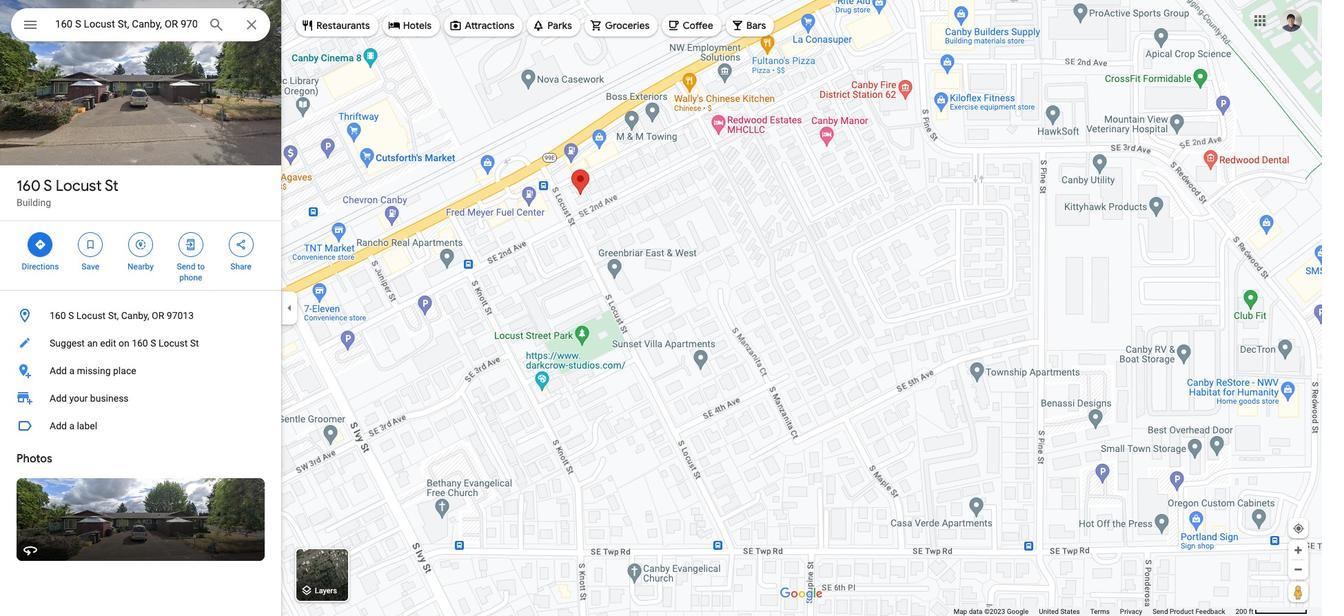 Task type: vqa. For each thing, say whether or not it's contained in the screenshot.
Zoom out Image at the right bottom of page
yes



Task type: locate. For each thing, give the bounding box(es) containing it.
0 horizontal spatial s
[[44, 176, 52, 196]]

save
[[82, 262, 99, 272]]

send for send product feedback
[[1153, 608, 1168, 616]]

0 vertical spatial 160
[[17, 176, 41, 196]]

place
[[113, 365, 136, 376]]

2 vertical spatial add
[[50, 420, 67, 432]]

200 ft button
[[1236, 608, 1308, 616]]

states
[[1060, 608, 1080, 616]]

st inside 160 s locust st building
[[105, 176, 118, 196]]

add your business link
[[0, 385, 281, 412]]

locust
[[56, 176, 102, 196], [76, 310, 106, 321], [159, 338, 188, 349]]

1 vertical spatial a
[[69, 420, 74, 432]]

1 horizontal spatial 160
[[50, 310, 66, 321]]

send inside button
[[1153, 608, 1168, 616]]

product
[[1170, 608, 1194, 616]]

locust up 
[[56, 176, 102, 196]]

97013
[[167, 310, 194, 321]]

1 add from the top
[[50, 365, 67, 376]]

2 vertical spatial locust
[[159, 338, 188, 349]]

google account: nolan park  
(nolan.park@adept.ai) image
[[1280, 9, 1302, 31]]

send inside send to phone
[[177, 262, 195, 272]]

s up suggest at the bottom
[[68, 310, 74, 321]]

bars
[[746, 19, 766, 32]]

a
[[69, 365, 74, 376], [69, 420, 74, 432]]

160 up building
[[17, 176, 41, 196]]

1 vertical spatial add
[[50, 393, 67, 404]]


[[34, 237, 46, 252]]

2 horizontal spatial 160
[[132, 338, 148, 349]]

locust inside 160 s locust st building
[[56, 176, 102, 196]]

a left label
[[69, 420, 74, 432]]

1 horizontal spatial st
[[190, 338, 199, 349]]

1 vertical spatial s
[[68, 310, 74, 321]]

160 inside 160 s locust st building
[[17, 176, 41, 196]]

2 a from the top
[[69, 420, 74, 432]]

terms
[[1090, 608, 1110, 616]]

1 a from the top
[[69, 365, 74, 376]]

1 vertical spatial send
[[1153, 608, 1168, 616]]

1 vertical spatial 160
[[50, 310, 66, 321]]

None field
[[55, 16, 197, 32]]

2 add from the top
[[50, 393, 67, 404]]

map data ©2023 google
[[954, 608, 1029, 616]]

united states button
[[1039, 607, 1080, 616]]

suggest an edit on 160 s locust st button
[[0, 330, 281, 357]]

a inside 'add a label' button
[[69, 420, 74, 432]]

edit
[[100, 338, 116, 349]]

0 horizontal spatial st
[[105, 176, 118, 196]]

160 s locust st, canby, or 97013 button
[[0, 302, 281, 330]]

160 for st,
[[50, 310, 66, 321]]

coffee
[[683, 19, 713, 32]]

add
[[50, 365, 67, 376], [50, 393, 67, 404], [50, 420, 67, 432]]

send up phone
[[177, 262, 195, 272]]

suggest an edit on 160 s locust st
[[50, 338, 199, 349]]

send to phone
[[177, 262, 205, 283]]

send
[[177, 262, 195, 272], [1153, 608, 1168, 616]]

200 ft
[[1236, 608, 1254, 616]]

s
[[44, 176, 52, 196], [68, 310, 74, 321], [150, 338, 156, 349]]

st
[[105, 176, 118, 196], [190, 338, 199, 349]]

locust down 97013
[[159, 338, 188, 349]]

1 horizontal spatial send
[[1153, 608, 1168, 616]]

zoom in image
[[1293, 545, 1304, 556]]

bars button
[[726, 9, 774, 42]]

a left missing
[[69, 365, 74, 376]]

add left label
[[50, 420, 67, 432]]

add left your
[[50, 393, 67, 404]]

missing
[[77, 365, 111, 376]]

send left product
[[1153, 608, 1168, 616]]

 button
[[11, 8, 50, 44]]

share
[[230, 262, 252, 272]]

160 up suggest at the bottom
[[50, 310, 66, 321]]

hotels
[[403, 19, 432, 32]]

1 vertical spatial locust
[[76, 310, 106, 321]]

a inside add a missing place button
[[69, 365, 74, 376]]


[[84, 237, 97, 252]]

show street view coverage image
[[1288, 582, 1308, 602]]

0 horizontal spatial send
[[177, 262, 195, 272]]

0 horizontal spatial 160
[[17, 176, 41, 196]]

s up building
[[44, 176, 52, 196]]

st inside suggest an edit on 160 s locust st button
[[190, 338, 199, 349]]

data
[[969, 608, 983, 616]]

s down the or
[[150, 338, 156, 349]]

locust inside 160 s locust st, canby, or 97013 button
[[76, 310, 106, 321]]

add for add a label
[[50, 420, 67, 432]]

3 add from the top
[[50, 420, 67, 432]]

2 horizontal spatial s
[[150, 338, 156, 349]]

footer inside google maps element
[[954, 607, 1236, 616]]


[[134, 237, 147, 252]]


[[22, 15, 39, 34]]

suggest
[[50, 338, 85, 349]]

attractions
[[465, 19, 514, 32]]

0 vertical spatial s
[[44, 176, 52, 196]]

add down suggest at the bottom
[[50, 365, 67, 376]]

1 horizontal spatial s
[[68, 310, 74, 321]]

on
[[119, 338, 129, 349]]

s inside 160 s locust st building
[[44, 176, 52, 196]]

actions for 160 s locust st region
[[0, 221, 281, 290]]

0 vertical spatial add
[[50, 365, 67, 376]]

160 s locust st building
[[17, 176, 118, 208]]

add a label
[[50, 420, 97, 432]]

160
[[17, 176, 41, 196], [50, 310, 66, 321], [132, 338, 148, 349]]

160 right on
[[132, 338, 148, 349]]

building
[[17, 197, 51, 208]]

show your location image
[[1293, 523, 1305, 535]]

0 vertical spatial send
[[177, 262, 195, 272]]

1 vertical spatial st
[[190, 338, 199, 349]]

0 vertical spatial st
[[105, 176, 118, 196]]

2 vertical spatial s
[[150, 338, 156, 349]]

footer containing map data ©2023 google
[[954, 607, 1236, 616]]

st,
[[108, 310, 119, 321]]

footer
[[954, 607, 1236, 616]]

0 vertical spatial a
[[69, 365, 74, 376]]

nearby
[[128, 262, 154, 272]]

add for add a missing place
[[50, 365, 67, 376]]

locust left st,
[[76, 310, 106, 321]]

160 S Locust St, Canby, OR 97013 field
[[11, 8, 270, 41]]


[[235, 237, 247, 252]]

2 vertical spatial 160
[[132, 338, 148, 349]]

directions
[[22, 262, 59, 272]]

0 vertical spatial locust
[[56, 176, 102, 196]]

zoom out image
[[1293, 565, 1304, 575]]



Task type: describe. For each thing, give the bounding box(es) containing it.
your
[[69, 393, 88, 404]]

google maps element
[[0, 0, 1322, 616]]

parks
[[548, 19, 572, 32]]

a for missing
[[69, 365, 74, 376]]

add a missing place
[[50, 365, 136, 376]]

to
[[197, 262, 205, 272]]

attractions button
[[444, 9, 523, 42]]

parks button
[[527, 9, 580, 42]]

canby,
[[121, 310, 149, 321]]

send for send to phone
[[177, 262, 195, 272]]

none field inside 160 s locust st, canby, or 97013 field
[[55, 16, 197, 32]]

coffee button
[[662, 9, 722, 42]]

collapse side panel image
[[282, 301, 297, 316]]

terms button
[[1090, 607, 1110, 616]]

privacy button
[[1120, 607, 1142, 616]]

add for add your business
[[50, 393, 67, 404]]

restaurants button
[[296, 9, 378, 42]]

groceries button
[[584, 9, 658, 42]]

layers
[[315, 587, 337, 596]]

ft
[[1249, 608, 1254, 616]]

160 for st
[[17, 176, 41, 196]]

add a label button
[[0, 412, 281, 440]]

locust for st
[[56, 176, 102, 196]]

a for label
[[69, 420, 74, 432]]

united states
[[1039, 608, 1080, 616]]

hotels button
[[382, 9, 440, 42]]

map
[[954, 608, 967, 616]]

feedback
[[1196, 608, 1225, 616]]

send product feedback
[[1153, 608, 1225, 616]]

160 s locust st main content
[[0, 0, 281, 616]]

160 s locust st, canby, or 97013
[[50, 310, 194, 321]]

send product feedback button
[[1153, 607, 1225, 616]]

add a missing place button
[[0, 357, 281, 385]]

 search field
[[11, 8, 270, 44]]

united
[[1039, 608, 1059, 616]]

200
[[1236, 608, 1247, 616]]

groceries
[[605, 19, 650, 32]]

restaurants
[[316, 19, 370, 32]]

locust for st,
[[76, 310, 106, 321]]

s for st
[[44, 176, 52, 196]]

business
[[90, 393, 129, 404]]

phone
[[179, 273, 202, 283]]

add your business
[[50, 393, 129, 404]]

privacy
[[1120, 608, 1142, 616]]

locust inside suggest an edit on 160 s locust st button
[[159, 338, 188, 349]]

google
[[1007, 608, 1029, 616]]

©2023
[[984, 608, 1005, 616]]

an
[[87, 338, 98, 349]]

or
[[152, 310, 164, 321]]

s for st,
[[68, 310, 74, 321]]

photos
[[17, 452, 52, 466]]

label
[[77, 420, 97, 432]]


[[185, 237, 197, 252]]



